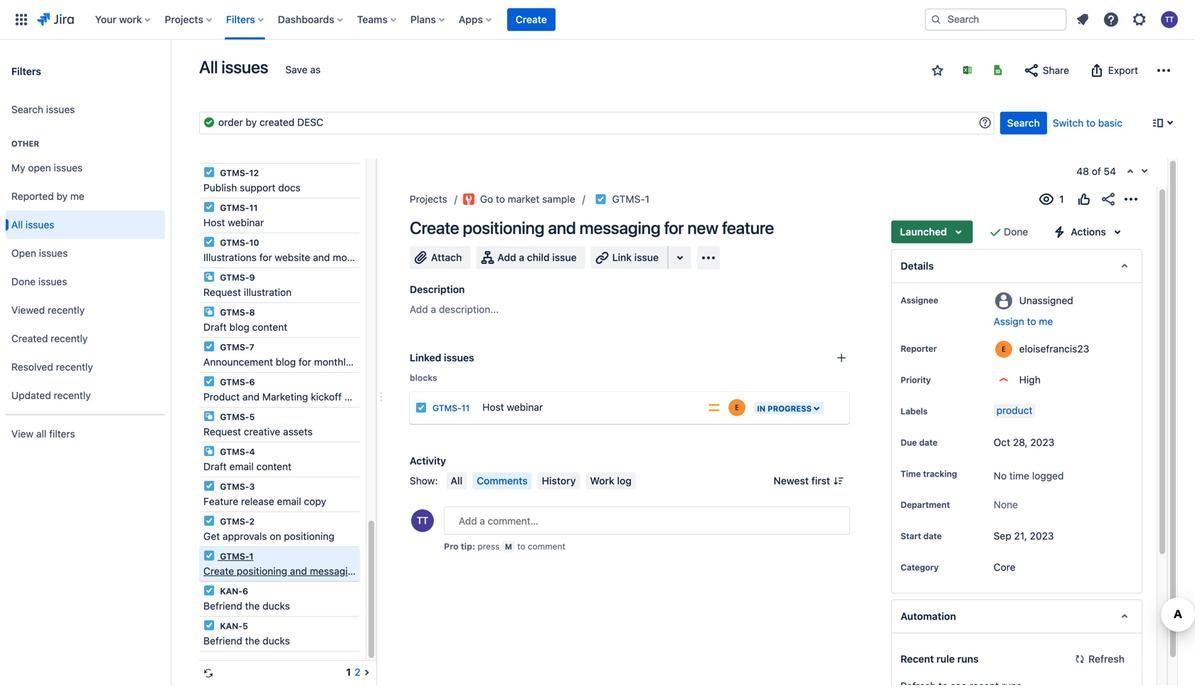 Task type: describe. For each thing, give the bounding box(es) containing it.
1 vertical spatial create
[[410, 218, 459, 238]]

your
[[95, 14, 116, 25]]

assets
[[283, 426, 313, 438]]

your profile and settings image
[[1161, 11, 1178, 28]]

apps
[[459, 14, 483, 25]]

projects for projects link
[[410, 193, 447, 205]]

more information about this user image
[[995, 341, 1012, 358]]

filters
[[49, 428, 75, 440]]

1 horizontal spatial new
[[688, 218, 719, 238]]

add a child issue button
[[476, 246, 585, 269]]

1 horizontal spatial messaging
[[580, 218, 661, 238]]

me for reported by me
[[70, 190, 84, 202]]

task image for product and marketing kickoff meeting
[[204, 376, 215, 387]]

actions button
[[1045, 221, 1132, 243]]

2 vertical spatial 1
[[346, 666, 351, 678]]

kan- for 6
[[220, 586, 243, 596]]

basic
[[1099, 117, 1123, 129]]

0 horizontal spatial gtms-11
[[218, 203, 258, 213]]

attach
[[431, 252, 462, 263]]

on
[[270, 530, 281, 542]]

ducks for kan-5
[[263, 635, 290, 647]]

first
[[812, 475, 830, 487]]

oct
[[994, 437, 1011, 448]]

1 horizontal spatial email
[[277, 496, 301, 507]]

all inside button
[[451, 475, 463, 487]]

and left mobile
[[313, 252, 330, 263]]

0 vertical spatial create positioning and messaging for new feature
[[410, 218, 774, 238]]

2 for 1 2
[[355, 666, 361, 678]]

9
[[249, 273, 255, 282]]

5 for creative
[[249, 412, 255, 422]]

logged
[[1032, 470, 1064, 482]]

get
[[204, 530, 220, 542]]

start date
[[901, 531, 942, 541]]

blog for draft
[[229, 321, 250, 333]]

content for draft blog content
[[252, 321, 287, 333]]

created recently
[[11, 333, 88, 344]]

all issues link
[[6, 211, 165, 239]]

tracking
[[923, 469, 957, 479]]

appswitcher icon image
[[13, 11, 30, 28]]

task image for kan-6
[[204, 585, 215, 596]]

child
[[527, 252, 550, 263]]

0 vertical spatial positioning
[[463, 218, 545, 238]]

assign to me
[[994, 316, 1053, 327]]

draft for draft blog content
[[204, 321, 227, 333]]

link web pages and more image
[[672, 249, 689, 266]]

gtms-12
[[218, 168, 259, 178]]

add app image
[[700, 249, 717, 266]]

gtms-10
[[218, 238, 259, 248]]

switch to basic link
[[1053, 117, 1123, 129]]

add for add a child issue
[[498, 252, 516, 263]]

done for done
[[1004, 226, 1028, 238]]

open issues link
[[6, 239, 165, 268]]

task image for gtms-11
[[204, 201, 215, 213]]

to for switch
[[1087, 117, 1096, 129]]

2023 for oct 28, 2023
[[1031, 437, 1055, 448]]

feature
[[204, 496, 238, 507]]

gtms- for product and marketing kickoff meeting
[[220, 377, 249, 387]]

of
[[1092, 165, 1101, 177]]

work
[[590, 475, 615, 487]]

search for search issues
[[11, 104, 43, 115]]

0 vertical spatial 11
[[249, 203, 258, 213]]

recently for resolved recently
[[56, 361, 93, 373]]

1 vertical spatial create positioning and messaging for new feature
[[204, 565, 432, 577]]

a for description...
[[431, 303, 436, 315]]

gtms- for request creative assets
[[220, 412, 249, 422]]

blocks
[[410, 373, 437, 383]]

product
[[204, 391, 240, 403]]

view all filters
[[11, 428, 75, 440]]

due date
[[901, 438, 938, 448]]

notifications image
[[1074, 11, 1092, 28]]

other
[[11, 139, 39, 148]]

updated recently link
[[6, 381, 165, 410]]

6 for and
[[249, 377, 255, 387]]

projects link
[[410, 191, 447, 208]]

Add a comment… field
[[444, 507, 850, 535]]

created
[[11, 333, 48, 344]]

details
[[901, 260, 934, 272]]

open
[[28, 162, 51, 174]]

done issues
[[11, 276, 67, 288]]

recently for created recently
[[51, 333, 88, 344]]

priority
[[901, 375, 931, 385]]

issues inside search issues link
[[46, 104, 75, 115]]

gtms- for create positioning and messaging for new feature
[[220, 551, 249, 561]]

product and marketing kickoff meeting
[[204, 391, 382, 403]]

12
[[249, 168, 259, 178]]

7
[[249, 342, 254, 352]]

save
[[285, 64, 308, 75]]

befriend for kan-6
[[204, 600, 242, 612]]

4
[[249, 447, 255, 457]]

6 for the
[[243, 586, 248, 596]]

app
[[366, 252, 384, 263]]

add a child issue
[[498, 252, 577, 263]]

kan-6
[[218, 586, 248, 596]]

all issues inside other group
[[11, 219, 54, 231]]

none
[[994, 499, 1018, 510]]

issues down filters dropdown button
[[221, 57, 268, 77]]

1 vertical spatial new
[[378, 565, 397, 577]]

apps button
[[455, 8, 497, 31]]

history button
[[538, 472, 580, 490]]

docs
[[278, 182, 301, 194]]

gtms-3
[[218, 482, 255, 492]]

filters button
[[222, 8, 269, 31]]

the for kan-6
[[245, 600, 260, 612]]

description
[[410, 284, 465, 295]]

updated
[[11, 390, 51, 401]]

1 vertical spatial 11
[[462, 403, 470, 413]]

gtms- for feature release email copy
[[220, 482, 249, 492]]

0 horizontal spatial host
[[204, 217, 225, 228]]

gtms- for draft email content
[[220, 447, 249, 457]]

kan- for 5
[[220, 621, 243, 631]]

gtms- for draft blog content
[[220, 307, 249, 317]]

gtms-9
[[218, 273, 255, 282]]

28,
[[1013, 437, 1028, 448]]

gtms- for announcement blog for monthly feature updates
[[220, 342, 249, 352]]

search for search
[[1007, 117, 1040, 129]]

automation element
[[892, 599, 1143, 634]]

core
[[994, 561, 1016, 573]]

1 horizontal spatial gtms-11
[[433, 403, 470, 413]]

draft for draft email content
[[204, 461, 227, 472]]

website
[[275, 252, 310, 263]]

go
[[480, 193, 493, 205]]

2 vertical spatial feature
[[399, 565, 432, 577]]

search image
[[931, 14, 942, 25]]

gtms-6
[[218, 377, 255, 387]]

product
[[997, 405, 1033, 416]]

product link
[[994, 404, 1036, 418]]

issues inside done issues link
[[38, 276, 67, 288]]

time
[[1010, 470, 1030, 482]]

draft blog content
[[204, 321, 287, 333]]

save as
[[285, 64, 321, 75]]

unassigned
[[1020, 295, 1074, 306]]

meeting
[[345, 391, 382, 403]]

me for assign to me
[[1039, 316, 1053, 327]]

48 of 54
[[1077, 165, 1116, 177]]

blog for announcement
[[276, 356, 296, 368]]

request creative assets
[[204, 426, 313, 438]]

0 vertical spatial feature
[[722, 218, 774, 238]]

copy link to issue image
[[647, 193, 658, 204]]

task image for kan-5
[[204, 620, 215, 631]]

actions
[[1071, 226, 1106, 238]]

time tracking
[[901, 469, 957, 479]]

priority: medium image
[[707, 401, 722, 415]]

issue type: task image
[[416, 402, 427, 413]]

all button
[[446, 472, 467, 490]]

task image for get approvals on positioning
[[204, 515, 215, 527]]

and down gtms-6
[[243, 391, 260, 403]]

export
[[1109, 64, 1139, 76]]

share
[[1043, 64, 1070, 76]]

your work button
[[91, 8, 156, 31]]

task image for announcement blog for monthly feature updates
[[204, 341, 215, 352]]

issue inside add a child issue button
[[552, 252, 577, 263]]

description...
[[439, 303, 499, 315]]



Task type: locate. For each thing, give the bounding box(es) containing it.
and down get approvals on positioning on the bottom left
[[290, 565, 307, 577]]

3 sub task image from the top
[[204, 445, 215, 457]]

2 draft from the top
[[204, 461, 227, 472]]

all
[[199, 57, 218, 77], [11, 219, 23, 231], [451, 475, 463, 487]]

task image left the "kan-5"
[[204, 620, 215, 631]]

befriend the ducks for kan-5
[[204, 635, 290, 647]]

2 the from the top
[[245, 635, 260, 647]]

share link
[[1016, 59, 1077, 82]]

recently inside created recently link
[[51, 333, 88, 344]]

recently down created recently link at left
[[56, 361, 93, 373]]

2 task image from the top
[[204, 201, 215, 213]]

all inside other group
[[11, 219, 23, 231]]

1 befriend the ducks from the top
[[204, 600, 290, 612]]

all
[[36, 428, 46, 440]]

done
[[1004, 226, 1028, 238], [11, 276, 36, 288]]

search up other
[[11, 104, 43, 115]]

0 vertical spatial gtms-11
[[218, 203, 258, 213]]

vote options: no one has voted for this issue yet. image
[[1076, 191, 1093, 208]]

0 vertical spatial request
[[204, 286, 241, 298]]

1 horizontal spatial 1
[[346, 666, 351, 678]]

for
[[664, 218, 684, 238], [259, 252, 272, 263], [299, 356, 311, 368], [362, 565, 375, 577]]

1 horizontal spatial blog
[[276, 356, 296, 368]]

1 vertical spatial content
[[256, 461, 292, 472]]

1 vertical spatial all
[[11, 219, 23, 231]]

2 sub task image from the top
[[204, 306, 215, 317]]

menu bar containing all
[[444, 472, 639, 490]]

gtms- for publish support docs
[[220, 168, 249, 178]]

task image
[[204, 167, 215, 178], [204, 201, 215, 213], [204, 480, 215, 492], [204, 585, 215, 596], [204, 620, 215, 631]]

assign
[[994, 316, 1025, 327]]

filters inside dropdown button
[[226, 14, 255, 25]]

0 horizontal spatial gtms-1
[[218, 551, 254, 561]]

befriend the ducks for kan-6
[[204, 600, 290, 612]]

request
[[204, 286, 241, 298], [204, 426, 241, 438]]

2 befriend the ducks from the top
[[204, 635, 290, 647]]

work log
[[590, 475, 632, 487]]

all right sidebar navigation icon
[[199, 57, 218, 77]]

gtms-4
[[218, 447, 255, 457]]

issues right open
[[39, 247, 68, 259]]

all issues down reported
[[11, 219, 54, 231]]

0 vertical spatial messaging
[[580, 218, 661, 238]]

other group
[[6, 124, 165, 414]]

resolved recently link
[[6, 353, 165, 381]]

linked issues
[[410, 352, 474, 364]]

time
[[901, 469, 921, 479]]

1 vertical spatial 6
[[243, 586, 248, 596]]

filters right projects dropdown button
[[226, 14, 255, 25]]

0 horizontal spatial email
[[229, 461, 254, 472]]

0 vertical spatial host webinar
[[204, 217, 264, 228]]

blog up marketing
[[276, 356, 296, 368]]

1 vertical spatial kan-
[[220, 621, 243, 631]]

resolved
[[11, 361, 53, 373]]

1 draft from the top
[[204, 321, 227, 333]]

befriend down kan-6
[[204, 600, 242, 612]]

a for child
[[519, 252, 525, 263]]

1 up link issue
[[645, 193, 650, 205]]

recently for updated recently
[[54, 390, 91, 401]]

1 task image from the top
[[204, 167, 215, 178]]

date right due on the right bottom
[[919, 438, 938, 448]]

1
[[645, 193, 650, 205], [249, 551, 254, 561], [346, 666, 351, 678]]

1 horizontal spatial create
[[410, 218, 459, 238]]

1 horizontal spatial 6
[[249, 377, 255, 387]]

content down 8
[[252, 321, 287, 333]]

4 task image from the top
[[204, 585, 215, 596]]

by
[[56, 190, 68, 202]]

0 vertical spatial gtms-1
[[612, 193, 650, 205]]

6
[[249, 377, 255, 387], [243, 586, 248, 596]]

gtms-11 down publish support docs
[[218, 203, 258, 213]]

labels
[[901, 406, 928, 416]]

illustrations for website and mobile app
[[204, 252, 384, 263]]

sample
[[542, 193, 575, 205]]

11 down publish support docs
[[249, 203, 258, 213]]

blog
[[229, 321, 250, 333], [276, 356, 296, 368]]

draft down gtms-4
[[204, 461, 227, 472]]

to inside go to market sample link
[[496, 193, 505, 205]]

market
[[508, 193, 540, 205]]

sep 21, 2023
[[994, 530, 1054, 542]]

all issues down filters dropdown button
[[199, 57, 268, 77]]

3
[[249, 482, 255, 492]]

creative
[[244, 426, 280, 438]]

1 horizontal spatial a
[[519, 252, 525, 263]]

switch
[[1053, 117, 1084, 129]]

save as button
[[278, 58, 328, 81]]

1 vertical spatial 1
[[249, 551, 254, 561]]

go to market sample image
[[463, 194, 474, 205]]

recently inside resolved recently link
[[56, 361, 93, 373]]

1 vertical spatial the
[[245, 635, 260, 647]]

task image left kan-6
[[204, 585, 215, 596]]

befriend for kan-5
[[204, 635, 242, 647]]

0 horizontal spatial blog
[[229, 321, 250, 333]]

48
[[1077, 165, 1089, 177]]

1 vertical spatial messaging
[[310, 565, 359, 577]]

task image for illustrations for website and mobile app
[[204, 236, 215, 248]]

0 vertical spatial search
[[11, 104, 43, 115]]

all up open
[[11, 219, 23, 231]]

2 vertical spatial all
[[451, 475, 463, 487]]

2 kan- from the top
[[220, 621, 243, 631]]

recently down resolved recently link
[[54, 390, 91, 401]]

5 task image from the top
[[204, 620, 215, 631]]

previous issue 'gtms-2' ( type 'k' ) image
[[1125, 167, 1136, 178]]

time tracking pin to top. only you can see pinned fields. image
[[960, 468, 972, 480]]

to right m
[[517, 542, 526, 551]]

0 vertical spatial done
[[1004, 226, 1028, 238]]

1 befriend from the top
[[204, 600, 242, 612]]

launched button
[[892, 221, 973, 243]]

1 horizontal spatial host
[[483, 401, 504, 413]]

issues up open issues
[[26, 219, 54, 231]]

2023 for sep 21, 2023
[[1030, 530, 1054, 542]]

me inside assign to me button
[[1039, 316, 1053, 327]]

your work
[[95, 14, 142, 25]]

1 horizontal spatial 5
[[249, 412, 255, 422]]

gtms- right issue type: task image
[[433, 403, 462, 413]]

category
[[901, 562, 939, 572]]

1 horizontal spatial gtms-1
[[612, 193, 650, 205]]

Search field
[[925, 8, 1067, 31]]

a down description at the top left of page
[[431, 303, 436, 315]]

open in microsoft excel image
[[962, 64, 973, 76]]

1 horizontal spatial me
[[1039, 316, 1053, 327]]

blog down gtms-8
[[229, 321, 250, 333]]

1 vertical spatial befriend
[[204, 635, 242, 647]]

1 vertical spatial sub task image
[[204, 306, 215, 317]]

done for done issues
[[11, 276, 36, 288]]

content for draft email content
[[256, 461, 292, 472]]

gtms-1 down approvals
[[218, 551, 254, 561]]

issues inside "open issues" link
[[39, 247, 68, 259]]

my open issues
[[11, 162, 83, 174]]

1 the from the top
[[245, 600, 260, 612]]

gtms- for illustrations for website and mobile app
[[220, 238, 249, 248]]

create inside button
[[516, 14, 547, 25]]

sub task image for draft email content
[[204, 445, 215, 457]]

gtms- up draft blog content
[[220, 307, 249, 317]]

help image
[[1103, 11, 1120, 28]]

issues right open at top
[[54, 162, 83, 174]]

1 horizontal spatial done
[[1004, 226, 1028, 238]]

search inside button
[[1007, 117, 1040, 129]]

go to market sample
[[480, 193, 575, 205]]

2 horizontal spatial create
[[516, 14, 547, 25]]

1 vertical spatial webinar
[[507, 401, 543, 413]]

to for assign
[[1027, 316, 1037, 327]]

sidebar navigation image
[[155, 57, 186, 85]]

viewed
[[11, 304, 45, 316]]

reported
[[11, 190, 54, 202]]

1 vertical spatial gtms-1
[[218, 551, 254, 561]]

host inside host webinar link
[[483, 401, 504, 413]]

tip:
[[461, 542, 475, 551]]

gtms- for get approvals on positioning
[[220, 517, 249, 527]]

gtms-11
[[218, 203, 258, 213], [433, 403, 470, 413]]

content
[[252, 321, 287, 333], [256, 461, 292, 472]]

1 horizontal spatial issue
[[635, 252, 659, 263]]

0 vertical spatial email
[[229, 461, 254, 472]]

and down sample
[[548, 218, 576, 238]]

actions image
[[1123, 191, 1140, 208]]

search button
[[1000, 112, 1047, 134]]

task image up illustrations
[[204, 236, 215, 248]]

viewed recently
[[11, 304, 85, 316]]

ducks for kan-6
[[263, 600, 290, 612]]

menu bar
[[444, 472, 639, 490]]

a inside button
[[519, 252, 525, 263]]

create positioning and messaging for new feature up the link
[[410, 218, 774, 238]]

kan- up the "kan-5"
[[220, 586, 243, 596]]

5 for the
[[243, 621, 248, 631]]

illustration
[[244, 286, 292, 298]]

pro tip: press m to comment
[[444, 542, 566, 551]]

done image
[[987, 223, 1004, 241]]

task image left gtms-7
[[204, 341, 215, 352]]

issues up the viewed recently
[[38, 276, 67, 288]]

projects for projects dropdown button
[[165, 14, 203, 25]]

task image left gtms-1 link
[[595, 194, 607, 205]]

issues right linked
[[444, 352, 474, 364]]

1 sub task image from the top
[[204, 271, 215, 282]]

sub task image
[[204, 271, 215, 282], [204, 306, 215, 317], [204, 445, 215, 457]]

2 horizontal spatial feature
[[722, 218, 774, 238]]

0 horizontal spatial new
[[378, 565, 397, 577]]

0 vertical spatial add
[[498, 252, 516, 263]]

teams
[[357, 14, 388, 25]]

primary element
[[9, 0, 914, 39]]

issues inside my open issues link
[[54, 162, 83, 174]]

gtms-11 right issue type: task image
[[433, 403, 470, 413]]

1 vertical spatial request
[[204, 426, 241, 438]]

date for oct 28, 2023
[[919, 438, 938, 448]]

0 horizontal spatial create
[[204, 565, 234, 577]]

add inside button
[[498, 252, 516, 263]]

0 vertical spatial create
[[516, 14, 547, 25]]

link
[[612, 252, 632, 263]]

gtms- up illustrations
[[220, 238, 249, 248]]

0 horizontal spatial 5
[[243, 621, 248, 631]]

sub task image left gtms-9
[[204, 271, 215, 282]]

details element
[[892, 249, 1143, 283]]

0 vertical spatial 2
[[249, 517, 255, 527]]

gtms-
[[220, 168, 249, 178], [612, 193, 645, 205], [220, 203, 249, 213], [220, 238, 249, 248], [220, 273, 249, 282], [220, 307, 249, 317], [220, 342, 249, 352], [220, 377, 249, 387], [433, 403, 462, 413], [220, 412, 249, 422], [220, 447, 249, 457], [220, 482, 249, 492], [220, 517, 249, 527], [220, 551, 249, 561]]

0 vertical spatial sub task image
[[204, 271, 215, 282]]

updates
[[389, 356, 426, 368]]

next issue 'kan-6' ( type 'j' ) image
[[1139, 166, 1151, 177]]

befriend down the "kan-5"
[[204, 635, 242, 647]]

gtms- up announcement
[[220, 342, 249, 352]]

kan-5
[[218, 621, 248, 631]]

all right the show: at the bottom left
[[451, 475, 463, 487]]

0 vertical spatial host
[[204, 217, 225, 228]]

1 horizontal spatial add
[[498, 252, 516, 263]]

0 horizontal spatial feature
[[354, 356, 386, 368]]

0 vertical spatial projects
[[165, 14, 203, 25]]

2 horizontal spatial 1
[[645, 193, 650, 205]]

create up kan-6
[[204, 565, 234, 577]]

1 request from the top
[[204, 286, 241, 298]]

issue right the link
[[635, 252, 659, 263]]

0 vertical spatial 2023
[[1031, 437, 1055, 448]]

more actions image
[[1158, 62, 1171, 79]]

positioning up kan-6
[[237, 565, 287, 577]]

a left child
[[519, 252, 525, 263]]

1 horizontal spatial host webinar
[[483, 401, 543, 413]]

me down unassigned
[[1039, 316, 1053, 327]]

0 vertical spatial the
[[245, 600, 260, 612]]

0 horizontal spatial filters
[[11, 65, 41, 77]]

task image up "product" on the bottom
[[204, 376, 215, 387]]

befriend the ducks down the "kan-5"
[[204, 635, 290, 647]]

2 vertical spatial sub task image
[[204, 445, 215, 457]]

link issue
[[612, 252, 659, 263]]

0 horizontal spatial messaging
[[310, 565, 359, 577]]

filters up search issues
[[11, 65, 41, 77]]

me right by
[[70, 190, 84, 202]]

5
[[249, 412, 255, 422], [243, 621, 248, 631]]

host webinar right gtms-11 link
[[483, 401, 543, 413]]

2023 right 21,
[[1030, 530, 1054, 542]]

get approvals on positioning
[[204, 530, 335, 542]]

small image
[[932, 65, 944, 76]]

1 horizontal spatial all issues
[[199, 57, 268, 77]]

the for kan-5
[[245, 635, 260, 647]]

1 horizontal spatial search
[[1007, 117, 1040, 129]]

0 horizontal spatial add
[[410, 303, 428, 315]]

done inside other group
[[11, 276, 36, 288]]

0 vertical spatial all
[[199, 57, 218, 77]]

0 horizontal spatial search
[[11, 104, 43, 115]]

release
[[241, 496, 274, 507]]

0 horizontal spatial host webinar
[[204, 217, 264, 228]]

issue inside link issue button
[[635, 252, 659, 263]]

to right assign
[[1027, 316, 1037, 327]]

create down projects link
[[410, 218, 459, 238]]

email down gtms-4
[[229, 461, 254, 472]]

create
[[516, 14, 547, 25], [410, 218, 459, 238], [204, 565, 234, 577]]

None text field
[[199, 112, 995, 134]]

date right start
[[924, 531, 942, 541]]

1 vertical spatial ducks
[[263, 635, 290, 647]]

jira image
[[37, 11, 74, 28], [37, 11, 74, 28]]

activity
[[410, 455, 446, 467]]

host webinar link
[[477, 393, 702, 422]]

task image for gtms-3
[[204, 480, 215, 492]]

0 horizontal spatial all issues
[[11, 219, 54, 231]]

banner
[[0, 0, 1195, 40]]

plans
[[411, 14, 436, 25]]

1 horizontal spatial feature
[[399, 565, 432, 577]]

0 vertical spatial 6
[[249, 377, 255, 387]]

the down the "kan-5"
[[245, 635, 260, 647]]

5 up request creative assets
[[249, 412, 255, 422]]

2 issue from the left
[[635, 252, 659, 263]]

0 vertical spatial content
[[252, 321, 287, 333]]

to inside assign to me button
[[1027, 316, 1037, 327]]

task image down publish
[[204, 201, 215, 213]]

recently up created recently
[[48, 304, 85, 316]]

befriend the ducks
[[204, 600, 290, 612], [204, 635, 290, 647]]

recently inside viewed recently link
[[48, 304, 85, 316]]

gtms- down publish
[[220, 203, 249, 213]]

2 request from the top
[[204, 426, 241, 438]]

1 vertical spatial blog
[[276, 356, 296, 368]]

publish support docs
[[204, 182, 301, 194]]

create positioning and messaging for new feature down on
[[204, 565, 432, 577]]

approvals
[[223, 530, 267, 542]]

issues
[[221, 57, 268, 77], [46, 104, 75, 115], [54, 162, 83, 174], [26, 219, 54, 231], [39, 247, 68, 259], [38, 276, 67, 288], [444, 352, 474, 364]]

recently for viewed recently
[[48, 304, 85, 316]]

gtms- up feature
[[220, 482, 249, 492]]

1 vertical spatial draft
[[204, 461, 227, 472]]

feature
[[722, 218, 774, 238], [354, 356, 386, 368], [399, 565, 432, 577]]

gtms- down "product" on the bottom
[[220, 412, 249, 422]]

1 kan- from the top
[[220, 586, 243, 596]]

view
[[11, 428, 34, 440]]

gtms-7
[[218, 342, 254, 352]]

reported by me link
[[6, 182, 165, 211]]

gtms-1 link
[[612, 191, 650, 208]]

1 vertical spatial befriend the ducks
[[204, 635, 290, 647]]

to right the go
[[496, 193, 505, 205]]

sub task image for draft blog content
[[204, 306, 215, 317]]

host up the gtms-10
[[204, 217, 225, 228]]

host right gtms-11 link
[[483, 401, 504, 413]]

gtms- left copy link to issue image
[[612, 193, 645, 205]]

plans button
[[406, 8, 450, 31]]

kickoff
[[311, 391, 342, 403]]

3 task image from the top
[[204, 480, 215, 492]]

monthly
[[314, 356, 351, 368]]

request for request creative assets
[[204, 426, 241, 438]]

gtms-1
[[612, 193, 650, 205], [218, 551, 254, 561]]

request for request illustration
[[204, 286, 241, 298]]

comments button
[[473, 472, 532, 490]]

me inside "reported by me" link
[[70, 190, 84, 202]]

positioning right on
[[284, 530, 335, 542]]

search left switch
[[1007, 117, 1040, 129]]

54
[[1104, 165, 1116, 177]]

comment
[[528, 542, 566, 551]]

export button
[[1082, 59, 1146, 82]]

gtms- up "product" on the bottom
[[220, 377, 249, 387]]

1 issue from the left
[[552, 252, 577, 263]]

positioning down go to market sample link
[[463, 218, 545, 238]]

main content
[[171, 40, 1195, 685]]

gtms- up request illustration
[[220, 273, 249, 282]]

0 horizontal spatial 6
[[243, 586, 248, 596]]

request down gtms-9
[[204, 286, 241, 298]]

0 horizontal spatial 2
[[249, 517, 255, 527]]

host webinar
[[204, 217, 264, 228], [483, 401, 543, 413]]

work log button
[[586, 472, 636, 490]]

issue right child
[[552, 252, 577, 263]]

draft down gtms-8
[[204, 321, 227, 333]]

2 ducks from the top
[[263, 635, 290, 647]]

1 vertical spatial done
[[11, 276, 36, 288]]

1 vertical spatial me
[[1039, 316, 1053, 327]]

0 vertical spatial ducks
[[263, 600, 290, 612]]

projects left go to market sample icon
[[410, 193, 447, 205]]

sub task image for request illustration
[[204, 271, 215, 282]]

open in google sheets image
[[993, 64, 1004, 76]]

2 vertical spatial positioning
[[237, 565, 287, 577]]

content up feature release email copy
[[256, 461, 292, 472]]

1 vertical spatial filters
[[11, 65, 41, 77]]

1 down approvals
[[249, 551, 254, 561]]

gtms-1 up link issue
[[612, 193, 650, 205]]

webinar inside host webinar link
[[507, 401, 543, 413]]

0 vertical spatial kan-
[[220, 586, 243, 596]]

task image up get
[[204, 515, 215, 527]]

press
[[478, 542, 500, 551]]

newest first button
[[765, 472, 850, 490]]

gtms-8
[[218, 307, 255, 317]]

the down kan-6
[[245, 600, 260, 612]]

projects inside dropdown button
[[165, 14, 203, 25]]

0 vertical spatial webinar
[[228, 217, 264, 228]]

0 vertical spatial befriend the ducks
[[204, 600, 290, 612]]

to for go
[[496, 193, 505, 205]]

search issues link
[[6, 95, 165, 124]]

0 horizontal spatial 11
[[249, 203, 258, 213]]

0 horizontal spatial projects
[[165, 14, 203, 25]]

1 vertical spatial host
[[483, 401, 504, 413]]

other heading
[[6, 138, 165, 149]]

gtms- for host webinar
[[220, 203, 249, 213]]

done down open
[[11, 276, 36, 288]]

sub task image left gtms-4
[[204, 445, 215, 457]]

task image for gtms-12
[[204, 167, 215, 178]]

1 vertical spatial gtms-11
[[433, 403, 470, 413]]

pro
[[444, 542, 459, 551]]

befriend the ducks down kan-6
[[204, 600, 290, 612]]

host webinar up the gtms-10
[[204, 217, 264, 228]]

task image down get
[[204, 550, 215, 561]]

host webinar inside host webinar link
[[483, 401, 543, 413]]

projects up sidebar navigation icon
[[165, 14, 203, 25]]

sub task image
[[204, 411, 215, 422]]

1 vertical spatial positioning
[[284, 530, 335, 542]]

0 horizontal spatial all
[[11, 219, 23, 231]]

add for add a description...
[[410, 303, 428, 315]]

settings image
[[1131, 11, 1148, 28]]

date for sep 21, 2023
[[924, 531, 942, 541]]

my
[[11, 162, 25, 174]]

2 link
[[354, 665, 362, 679]]

due
[[901, 438, 917, 448]]

sub task image left gtms-8
[[204, 306, 215, 317]]

gtms- down approvals
[[220, 551, 249, 561]]

0 vertical spatial 1
[[645, 193, 650, 205]]

recently inside updated recently link
[[54, 390, 91, 401]]

show:
[[410, 475, 438, 487]]

task image
[[595, 194, 607, 205], [204, 236, 215, 248], [204, 341, 215, 352], [204, 376, 215, 387], [204, 515, 215, 527], [204, 550, 215, 561]]

1 vertical spatial a
[[431, 303, 436, 315]]

11 right issue type: task image
[[462, 403, 470, 413]]

webinar
[[228, 217, 264, 228], [507, 401, 543, 413]]

email left copy
[[277, 496, 301, 507]]

2 for gtms-2
[[249, 517, 255, 527]]

0 vertical spatial a
[[519, 252, 525, 263]]

1 vertical spatial 2023
[[1030, 530, 1054, 542]]

link an issue image
[[836, 352, 848, 364]]

1 vertical spatial feature
[[354, 356, 386, 368]]

gtms- up approvals
[[220, 517, 249, 527]]

banner containing your work
[[0, 0, 1195, 40]]

1 ducks from the top
[[263, 600, 290, 612]]

gtms- for request illustration
[[220, 273, 249, 282]]

issues inside all issues link
[[26, 219, 54, 231]]

and
[[548, 218, 576, 238], [313, 252, 330, 263], [243, 391, 260, 403], [290, 565, 307, 577]]

2 befriend from the top
[[204, 635, 242, 647]]

to left basic
[[1087, 117, 1096, 129]]

0 vertical spatial new
[[688, 218, 719, 238]]

recently down viewed recently link
[[51, 333, 88, 344]]

1 vertical spatial 2
[[355, 666, 361, 678]]

request illustration
[[204, 286, 292, 298]]

0 vertical spatial filters
[[226, 14, 255, 25]]

2023 right 28,
[[1031, 437, 1055, 448]]

6 down announcement
[[249, 377, 255, 387]]

1 horizontal spatial projects
[[410, 193, 447, 205]]

task image for create positioning and messaging for new feature
[[204, 550, 215, 561]]

my open issues link
[[6, 154, 165, 182]]

0 horizontal spatial me
[[70, 190, 84, 202]]



Task type: vqa. For each thing, say whether or not it's contained in the screenshot.


